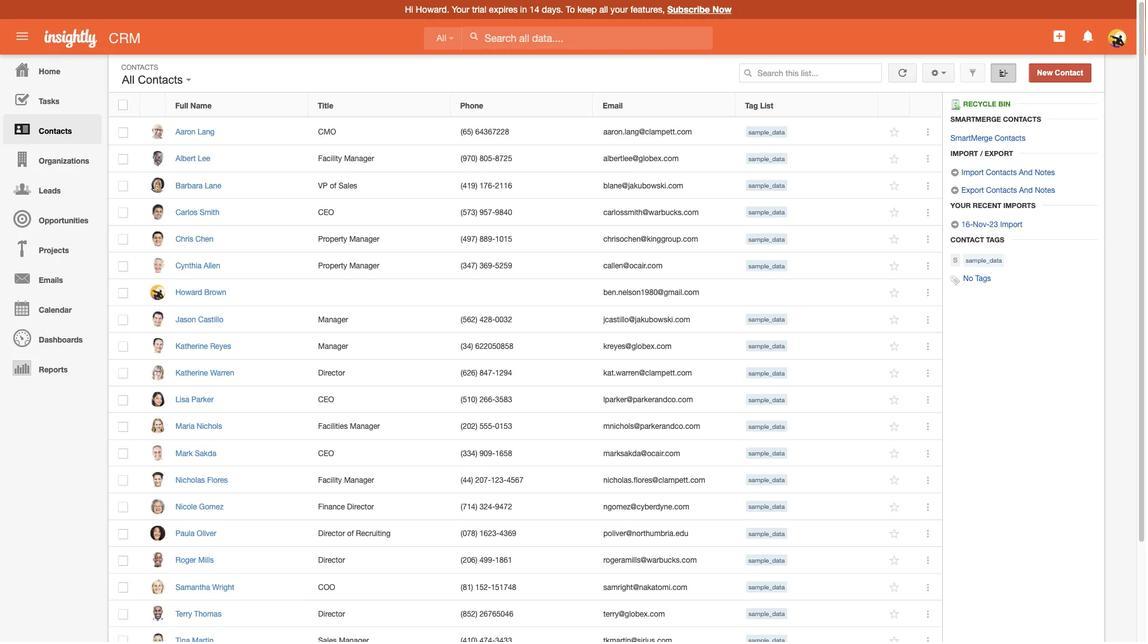 Task type: vqa. For each thing, say whether or not it's contained in the screenshot.


Task type: describe. For each thing, give the bounding box(es) containing it.
555-
[[480, 422, 495, 431]]

1 vertical spatial export
[[962, 185, 984, 194]]

follow image for marksakda@ocair.com
[[889, 448, 901, 460]]

facility manager cell for (970) 805-8725
[[308, 146, 451, 172]]

home
[[39, 67, 60, 76]]

follow image for blane@jakubowski.com
[[889, 180, 901, 192]]

director for director of recruiting
[[318, 529, 345, 538]]

follow image for poliver@northumbria.edu
[[889, 528, 901, 541]]

sample_data for mnichols@parkerandco.com
[[749, 423, 785, 430]]

sample_data for ngomez@cyberdyne.com
[[749, 503, 785, 511]]

(334)
[[461, 449, 478, 458]]

(852)
[[461, 610, 478, 619]]

(970) 805-8725
[[461, 154, 512, 163]]

samantha
[[176, 583, 210, 592]]

warren
[[210, 369, 234, 377]]

marksakda@ocair.com
[[604, 449, 680, 458]]

499-
[[480, 556, 495, 565]]

lee
[[198, 154, 210, 163]]

director cell for (852) 26765046
[[308, 601, 451, 628]]

follow image for ben.nelson1980@gmail.com
[[889, 287, 901, 299]]

contacts
[[1003, 115, 1041, 123]]

contacts inside "contacts" link
[[39, 126, 72, 135]]

import / export
[[951, 149, 1013, 158]]

sample_data for blane@jakubowski.com
[[749, 182, 785, 189]]

smartmerge for smartmerge contacts
[[951, 115, 1001, 123]]

(202)
[[461, 422, 478, 431]]

oliver
[[197, 529, 216, 538]]

days.
[[542, 4, 563, 15]]

jason
[[176, 315, 196, 324]]

aaron.lang@clampett.com cell
[[594, 119, 736, 146]]

callen@ocair.com cell
[[594, 253, 736, 280]]

lparker@parkerandco.com cell
[[594, 387, 736, 414]]

266-
[[480, 395, 495, 404]]

(497)
[[461, 235, 478, 243]]

sample_data for terry@globex.com
[[749, 611, 785, 618]]

facility for lee
[[318, 154, 342, 163]]

follow image for chrisochen@kinggroup.com
[[889, 234, 901, 246]]

row containing mark sakda
[[109, 440, 943, 467]]

tag list
[[745, 101, 774, 110]]

ceo cell for (573)
[[308, 199, 451, 226]]

terry@globex.com cell
[[594, 601, 736, 628]]

follow image for callen@ocair.com
[[889, 260, 901, 273]]

follow image for lparker@parkerandco.com
[[889, 394, 901, 407]]

tag
[[745, 101, 758, 110]]

all for all
[[437, 33, 447, 43]]

nicholas.flores@clampett.com cell
[[594, 467, 736, 494]]

(347) 369-5259 cell
[[451, 253, 594, 280]]

sample_data for kat.warren@clampett.com
[[749, 369, 785, 377]]

sample_data for chrisochen@kinggroup.com
[[749, 235, 785, 243]]

title
[[318, 101, 333, 110]]

subscribe now link
[[668, 4, 732, 15]]

coo cell
[[308, 574, 451, 601]]

katherine warren link
[[176, 369, 241, 377]]

poliver@northumbria.edu cell
[[594, 521, 736, 548]]

no tags link
[[963, 274, 991, 283]]

ngomez@cyberdyne.com cell
[[594, 494, 736, 521]]

176-
[[480, 181, 495, 190]]

white image
[[470, 32, 478, 41]]

contacts up the all contacts
[[121, 63, 158, 71]]

0 vertical spatial export
[[985, 149, 1013, 158]]

(078)
[[461, 529, 478, 538]]

show sidebar image
[[999, 69, 1008, 77]]

recycle bin link
[[951, 100, 1017, 110]]

(078) 1623-4369
[[461, 529, 517, 538]]

new contact link
[[1029, 64, 1092, 83]]

kat.warren@clampett.com
[[604, 369, 692, 377]]

(347) 369-5259
[[461, 261, 512, 270]]

smartmerge for smartmerge contacts
[[951, 133, 993, 142]]

889-
[[480, 235, 495, 243]]

no tags
[[963, 274, 991, 283]]

phone
[[460, 101, 483, 110]]

facility manager cell for (44) 207-123-4567
[[308, 467, 451, 494]]

4369
[[500, 529, 517, 538]]

parker
[[192, 395, 214, 404]]

keep
[[578, 4, 597, 15]]

14
[[530, 4, 540, 15]]

barbara lane link
[[176, 181, 228, 190]]

chrisochen@kinggroup.com
[[604, 235, 698, 243]]

1 vertical spatial your
[[951, 201, 971, 210]]

16-nov-23 import
[[960, 220, 1023, 229]]

export contacts and notes link
[[951, 185, 1055, 195]]

expires
[[489, 4, 518, 15]]

subscribe
[[668, 4, 710, 15]]

(206) 499-1861 cell
[[451, 548, 594, 574]]

/
[[980, 149, 983, 158]]

2 vertical spatial import
[[1000, 220, 1023, 229]]

ceo for smith
[[318, 208, 334, 217]]

sample_data for marksakda@ocair.com
[[749, 450, 785, 457]]

manager for (497)
[[349, 235, 379, 243]]

castillo
[[198, 315, 223, 324]]

katherine for katherine reyes
[[176, 342, 208, 351]]

aaron lang
[[176, 127, 215, 136]]

notifications image
[[1081, 29, 1096, 44]]

row containing albert lee
[[109, 146, 943, 172]]

805-
[[480, 154, 495, 163]]

row containing terry thomas
[[109, 601, 943, 628]]

paula
[[176, 529, 195, 538]]

chris
[[176, 235, 193, 243]]

manager for (970)
[[344, 154, 374, 163]]

of for vp
[[330, 181, 337, 190]]

facility manager for (44)
[[318, 476, 374, 485]]

3583
[[495, 395, 512, 404]]

howard brown
[[176, 288, 226, 297]]

property for chen
[[318, 235, 347, 243]]

ben.nelson1980@gmail.com cell
[[594, 280, 736, 306]]

0153
[[495, 422, 512, 431]]

follow image for rogeramills@warbucks.com
[[889, 555, 901, 567]]

all link
[[424, 27, 462, 50]]

of for director
[[347, 529, 354, 538]]

sample_data for kreyes@globex.com
[[749, 343, 785, 350]]

row containing carlos smith
[[109, 199, 943, 226]]

your
[[611, 4, 628, 15]]

director for director "cell" for (206) 499-1861
[[318, 556, 345, 565]]

(573) 957-9840 cell
[[451, 199, 594, 226]]

notes for export contacts and notes
[[1035, 185, 1055, 194]]

and for import contacts and notes
[[1019, 168, 1033, 177]]

barbara
[[176, 181, 203, 190]]

director of recruiting cell
[[308, 521, 451, 548]]

1623-
[[480, 529, 500, 538]]

(419) 176-2116
[[461, 181, 512, 190]]

marksakda@ocair.com cell
[[594, 440, 736, 467]]

emails
[[39, 276, 63, 285]]

smartmerge contacts
[[951, 133, 1026, 142]]

9472
[[495, 503, 512, 511]]

ceo for parker
[[318, 395, 334, 404]]

roger
[[176, 556, 196, 565]]

follow image for kreyes@globex.com
[[889, 341, 901, 353]]

sample_data for samright@nakatomi.com
[[749, 584, 785, 591]]

manager for (347)
[[349, 261, 379, 270]]

chrisochen@kinggroup.com cell
[[594, 226, 736, 253]]

recent
[[973, 201, 1002, 210]]

carlos smith link
[[176, 208, 226, 217]]

aaron.lang@clampett.com
[[604, 127, 692, 136]]

to
[[566, 4, 575, 15]]

all contacts button
[[119, 70, 194, 90]]

follow image for aaron.lang@clampett.com
[[889, 126, 901, 139]]

sample_data for carlossmith@warbucks.com
[[749, 209, 785, 216]]

vp of sales cell
[[308, 172, 451, 199]]

row containing katherine reyes
[[109, 333, 943, 360]]

reports link
[[3, 353, 102, 383]]

(334) 909-1658 cell
[[451, 440, 594, 467]]

2116
[[495, 181, 512, 190]]

carlos
[[176, 208, 198, 217]]

row containing katherine warren
[[109, 360, 943, 387]]

cynthia allen
[[176, 261, 220, 270]]

contacts for smartmerge contacts
[[995, 133, 1026, 142]]

all for all contacts
[[122, 73, 135, 86]]

(202) 555-0153 cell
[[451, 414, 594, 440]]

nicole
[[176, 503, 197, 511]]

chen
[[195, 235, 214, 243]]

11 follow image from the top
[[889, 636, 901, 643]]

follow image for kat.warren@clampett.com
[[889, 368, 901, 380]]

row containing jason castillo
[[109, 306, 943, 333]]

kreyes@globex.com
[[604, 342, 672, 351]]

sample_data for callen@ocair.com
[[749, 262, 785, 270]]

opportunities link
[[3, 204, 102, 234]]

21 row from the top
[[109, 628, 943, 643]]

nicole gomez link
[[176, 503, 230, 511]]

26765046
[[480, 610, 514, 619]]

(419) 176-2116 cell
[[451, 172, 594, 199]]

ceo for sakda
[[318, 449, 334, 458]]

(626) 847-1294 cell
[[451, 360, 594, 387]]

(573)
[[461, 208, 478, 217]]

albertlee@globex.com cell
[[594, 146, 736, 172]]

follow image for albertlee@globex.com
[[889, 153, 901, 165]]

(852) 26765046 cell
[[451, 601, 594, 628]]

chris chen
[[176, 235, 214, 243]]

brown
[[204, 288, 226, 297]]

lisa
[[176, 395, 189, 404]]

sample_data for jcastillo@jakubowski.com
[[749, 316, 785, 323]]

contacts link
[[3, 114, 102, 144]]

1 vertical spatial contact
[[951, 236, 984, 244]]

contact tags
[[951, 236, 1005, 244]]

refresh list image
[[897, 69, 909, 77]]

cmo cell
[[308, 119, 451, 146]]

row containing howard brown
[[109, 280, 943, 306]]



Task type: locate. For each thing, give the bounding box(es) containing it.
circle arrow right image left 16-
[[951, 220, 960, 229]]

facility manager for (970)
[[318, 154, 374, 163]]

2 vertical spatial ceo cell
[[308, 440, 451, 467]]

mnichols@parkerandco.com cell
[[594, 414, 736, 440]]

20 row from the top
[[109, 601, 943, 628]]

(34) 622050858 cell
[[451, 333, 594, 360]]

0 horizontal spatial of
[[330, 181, 337, 190]]

hi howard. your trial expires in 14 days. to keep all your features, subscribe now
[[405, 4, 732, 15]]

lisa parker
[[176, 395, 214, 404]]

0 vertical spatial and
[[1019, 168, 1033, 177]]

notes
[[1035, 168, 1055, 177], [1035, 185, 1055, 194]]

calendar link
[[3, 293, 102, 323]]

and up export contacts and notes
[[1019, 168, 1033, 177]]

katherine up lisa parker
[[176, 369, 208, 377]]

all down crm
[[122, 73, 135, 86]]

jason castillo
[[176, 315, 223, 324]]

4 follow image from the top
[[889, 287, 901, 299]]

nov-
[[973, 220, 990, 229]]

contacts for import contacts and notes
[[986, 168, 1017, 177]]

of left recruiting
[[347, 529, 354, 538]]

sample_data for nicholas.flores@clampett.com
[[749, 477, 785, 484]]

2 katherine from the top
[[176, 369, 208, 377]]

lane
[[205, 181, 221, 190]]

16 row from the top
[[109, 494, 943, 521]]

director for director "cell" related to (852) 26765046
[[318, 610, 345, 619]]

contacts up the organizations link
[[39, 126, 72, 135]]

3 row from the top
[[109, 146, 943, 172]]

1 ceo from the top
[[318, 208, 334, 217]]

(81) 152-151748 cell
[[451, 574, 594, 601]]

circle arrow right image for import contacts and notes
[[951, 168, 960, 177]]

8 row from the top
[[109, 280, 943, 306]]

director down finance
[[318, 529, 345, 538]]

director for (626) 847-1294 director "cell"
[[318, 369, 345, 377]]

export right /
[[985, 149, 1013, 158]]

7 row from the top
[[109, 253, 943, 280]]

324-
[[480, 503, 495, 511]]

0 vertical spatial all
[[437, 33, 447, 43]]

follow image for samright@nakatomi.com
[[889, 582, 901, 594]]

cog image
[[931, 69, 940, 77]]

0 vertical spatial property
[[318, 235, 347, 243]]

sample_data link
[[963, 254, 1005, 267]]

0 vertical spatial facility manager
[[318, 154, 374, 163]]

1 follow image from the top
[[889, 153, 901, 165]]

director
[[318, 369, 345, 377], [347, 503, 374, 511], [318, 529, 345, 538], [318, 556, 345, 565], [318, 610, 345, 619]]

2 circle arrow right image from the top
[[951, 220, 960, 229]]

circle arrow left image
[[951, 186, 960, 195]]

17 row from the top
[[109, 521, 943, 548]]

(562) 428-0032 cell
[[451, 306, 594, 333]]

export right circle arrow left icon
[[962, 185, 984, 194]]

all contacts
[[122, 73, 186, 86]]

director cell for (626) 847-1294
[[308, 360, 451, 387]]

director inside cell
[[318, 529, 345, 538]]

(562) 428-0032
[[461, 315, 512, 324]]

your left trial
[[452, 4, 470, 15]]

facility manager cell up 'sales'
[[308, 146, 451, 172]]

1 facility manager cell from the top
[[308, 146, 451, 172]]

navigation containing home
[[0, 55, 102, 383]]

nicholas
[[176, 476, 205, 485]]

1 vertical spatial property
[[318, 261, 347, 270]]

8 follow image from the top
[[889, 502, 901, 514]]

1 vertical spatial notes
[[1035, 185, 1055, 194]]

0 vertical spatial property manager
[[318, 235, 379, 243]]

facility manager
[[318, 154, 374, 163], [318, 476, 374, 485]]

import left /
[[951, 149, 978, 158]]

albert lee link
[[176, 154, 217, 163]]

1 vertical spatial ceo
[[318, 395, 334, 404]]

Search this list... text field
[[739, 64, 882, 83]]

2 ceo cell from the top
[[308, 387, 451, 414]]

0 vertical spatial facility manager cell
[[308, 146, 451, 172]]

1 horizontal spatial your
[[951, 201, 971, 210]]

and
[[1019, 168, 1033, 177], [1019, 185, 1033, 194]]

no
[[963, 274, 973, 283]]

10 follow image from the top
[[889, 609, 901, 621]]

leads link
[[3, 174, 102, 204]]

ceo cell up facilities manager
[[308, 387, 451, 414]]

1 horizontal spatial all
[[437, 33, 447, 43]]

carlossmith@warbucks.com cell
[[594, 199, 736, 226]]

blane@jakubowski.com
[[604, 181, 683, 190]]

thomas
[[194, 610, 222, 619]]

facility down cmo
[[318, 154, 342, 163]]

contact
[[1055, 69, 1084, 77], [951, 236, 984, 244]]

import for import / export
[[951, 149, 978, 158]]

rogeramills@warbucks.com cell
[[594, 548, 736, 574]]

recycle
[[963, 100, 997, 108]]

1 vertical spatial katherine
[[176, 369, 208, 377]]

director cell down the coo
[[308, 601, 451, 628]]

follow image for mnichols@parkerandco.com
[[889, 421, 901, 433]]

7 follow image from the top
[[889, 475, 901, 487]]

ceo down facilities
[[318, 449, 334, 458]]

name
[[190, 101, 212, 110]]

2 row from the top
[[109, 119, 943, 146]]

circle arrow right image inside import contacts and notes link
[[951, 168, 960, 177]]

katherine for katherine warren
[[176, 369, 208, 377]]

2 facility manager from the top
[[318, 476, 374, 485]]

property for allen
[[318, 261, 347, 270]]

follow image for ngomez@cyberdyne.com
[[889, 502, 901, 514]]

1 follow image from the top
[[889, 126, 901, 139]]

(510) 266-3583 cell
[[451, 387, 594, 414]]

contacts for export contacts and notes
[[986, 185, 1017, 194]]

director cell for (206) 499-1861
[[308, 548, 451, 574]]

11 row from the top
[[109, 360, 943, 387]]

12 row from the top
[[109, 387, 943, 414]]

jcastillo@jakubowski.com cell
[[594, 306, 736, 333]]

6 follow image from the top
[[889, 341, 901, 353]]

row containing aaron lang
[[109, 119, 943, 146]]

1 vertical spatial facility
[[318, 476, 342, 485]]

smartmerge contacts link
[[951, 133, 1026, 142]]

123-
[[491, 476, 507, 485]]

0 vertical spatial of
[[330, 181, 337, 190]]

follow image for carlossmith@warbucks.com
[[889, 207, 901, 219]]

show list view filters image
[[969, 69, 977, 77]]

circle arrow right image up circle arrow left icon
[[951, 168, 960, 177]]

(714) 324-9472 cell
[[451, 494, 594, 521]]

notes up export contacts and notes
[[1035, 168, 1055, 177]]

23
[[990, 220, 998, 229]]

row containing nicholas flores
[[109, 467, 943, 494]]

0 vertical spatial katherine
[[176, 342, 208, 351]]

terry@globex.com
[[604, 610, 665, 619]]

contacts up 'full'
[[138, 73, 183, 86]]

import contacts and notes
[[960, 168, 1055, 177]]

contacts for all contacts
[[138, 73, 183, 86]]

(65) 64367228 cell
[[451, 119, 594, 146]]

director cell up facilities manager cell
[[308, 360, 451, 387]]

kreyes@globex.com cell
[[594, 333, 736, 360]]

ceo cell for (334)
[[308, 440, 451, 467]]

list
[[760, 101, 774, 110]]

maria nichols link
[[176, 422, 228, 431]]

navigation
[[0, 55, 102, 383]]

1 row from the top
[[109, 93, 942, 117]]

4567
[[507, 476, 524, 485]]

None checkbox
[[118, 100, 128, 110], [118, 128, 128, 138], [118, 208, 128, 218], [118, 235, 128, 245], [118, 262, 128, 272], [118, 315, 128, 325], [118, 369, 128, 379], [118, 396, 128, 406], [118, 637, 128, 643], [118, 100, 128, 110], [118, 128, 128, 138], [118, 208, 128, 218], [118, 235, 128, 245], [118, 262, 128, 272], [118, 315, 128, 325], [118, 369, 128, 379], [118, 396, 128, 406], [118, 637, 128, 643]]

2 facility from the top
[[318, 476, 342, 485]]

row containing chris chen
[[109, 226, 943, 253]]

director up the coo
[[318, 556, 345, 565]]

0 vertical spatial circle arrow right image
[[951, 168, 960, 177]]

7 follow image from the top
[[889, 448, 901, 460]]

ben.nelson1980@gmail.com
[[604, 288, 699, 297]]

428-
[[480, 315, 495, 324]]

1 property manager cell from the top
[[308, 226, 451, 253]]

1 katherine from the top
[[176, 342, 208, 351]]

property manager cell for (347) 369-5259
[[308, 253, 451, 280]]

s
[[953, 256, 958, 265]]

director inside cell
[[347, 503, 374, 511]]

emails link
[[3, 264, 102, 293]]

row group
[[109, 119, 943, 643]]

0 vertical spatial import
[[951, 149, 978, 158]]

1 facility from the top
[[318, 154, 342, 163]]

(44) 207-123-4567
[[461, 476, 524, 485]]

1 vertical spatial and
[[1019, 185, 1033, 194]]

import down /
[[962, 168, 984, 177]]

row containing maria nichols
[[109, 414, 943, 440]]

and up imports
[[1019, 185, 1033, 194]]

2 property from the top
[[318, 261, 347, 270]]

contacts down contacts
[[995, 133, 1026, 142]]

622050858
[[475, 342, 514, 351]]

facility manager cell
[[308, 146, 451, 172], [308, 467, 451, 494]]

follow image for jcastillo@jakubowski.com
[[889, 314, 901, 326]]

sample_data for rogeramills@warbucks.com
[[749, 557, 785, 564]]

(65)
[[461, 127, 473, 136]]

follow image for nicholas.flores@clampett.com
[[889, 475, 901, 487]]

19 row from the top
[[109, 574, 943, 601]]

director cell
[[308, 360, 451, 387], [308, 548, 451, 574], [308, 601, 451, 628]]

row containing roger mills
[[109, 548, 943, 574]]

3 ceo from the top
[[318, 449, 334, 458]]

2 ceo from the top
[[318, 395, 334, 404]]

albertlee@globex.com
[[604, 154, 679, 163]]

0 horizontal spatial all
[[122, 73, 135, 86]]

1 facility manager from the top
[[318, 154, 374, 163]]

0 vertical spatial contact
[[1055, 69, 1084, 77]]

blane@jakubowski.com cell
[[594, 172, 736, 199]]

row containing paula oliver
[[109, 521, 943, 548]]

row containing full name
[[109, 93, 942, 117]]

sample_data for aaron.lang@clampett.com
[[749, 128, 785, 136]]

1 vertical spatial property manager
[[318, 261, 379, 270]]

1 notes from the top
[[1035, 168, 1055, 177]]

3 follow image from the top
[[889, 260, 901, 273]]

(44) 207-123-4567 cell
[[451, 467, 594, 494]]

2 notes from the top
[[1035, 185, 1055, 194]]

notes for import contacts and notes
[[1035, 168, 1055, 177]]

cell
[[308, 280, 451, 306], [451, 280, 594, 306], [736, 280, 879, 306], [166, 628, 308, 643], [308, 628, 451, 643], [451, 628, 594, 643], [594, 628, 736, 643]]

2 smartmerge from the top
[[951, 133, 993, 142]]

2 vertical spatial director cell
[[308, 601, 451, 628]]

and for export contacts and notes
[[1019, 185, 1033, 194]]

import right 23 at the top right
[[1000, 220, 1023, 229]]

manager for (44)
[[344, 476, 374, 485]]

1 vertical spatial facility manager cell
[[308, 467, 451, 494]]

(626)
[[461, 369, 478, 377]]

2 vertical spatial ceo
[[318, 449, 334, 458]]

import for import contacts and notes
[[962, 168, 984, 177]]

8 follow image from the top
[[889, 555, 901, 567]]

recruiting
[[356, 529, 391, 538]]

facilities manager cell
[[308, 414, 451, 440]]

1 vertical spatial facility manager
[[318, 476, 374, 485]]

contacts inside export contacts and notes link
[[986, 185, 1017, 194]]

row containing cynthia allen
[[109, 253, 943, 280]]

katherine down jason
[[176, 342, 208, 351]]

director of recruiting
[[318, 529, 391, 538]]

nicholas.flores@clampett.com
[[604, 476, 705, 485]]

(970) 805-8725 cell
[[451, 146, 594, 172]]

3 ceo cell from the top
[[308, 440, 451, 467]]

2 manager cell from the top
[[308, 333, 451, 360]]

your down circle arrow left icon
[[951, 201, 971, 210]]

1 horizontal spatial export
[[985, 149, 1013, 158]]

909-
[[480, 449, 495, 458]]

1 vertical spatial circle arrow right image
[[951, 220, 960, 229]]

contacts inside all contacts "button"
[[138, 73, 183, 86]]

finance director cell
[[308, 494, 451, 521]]

sample_data for lparker@parkerandco.com
[[749, 396, 785, 404]]

ceo cell down facilities manager
[[308, 440, 451, 467]]

roger mills link
[[176, 556, 220, 565]]

2 director cell from the top
[[308, 548, 451, 574]]

1 property manager from the top
[[318, 235, 379, 243]]

paula oliver
[[176, 529, 216, 538]]

ceo cell
[[308, 199, 451, 226], [308, 387, 451, 414], [308, 440, 451, 467]]

10 row from the top
[[109, 333, 943, 360]]

16-
[[962, 220, 973, 229]]

4 follow image from the top
[[889, 368, 901, 380]]

nicole gomez
[[176, 503, 224, 511]]

contacts down import contacts and notes link
[[986, 185, 1017, 194]]

facility manager up finance director
[[318, 476, 374, 485]]

smartmerge up /
[[951, 133, 993, 142]]

1 circle arrow right image from the top
[[951, 168, 960, 177]]

5 follow image from the top
[[889, 314, 901, 326]]

all down howard.
[[437, 33, 447, 43]]

albert lee
[[176, 154, 210, 163]]

(714) 324-9472
[[461, 503, 512, 511]]

leads
[[39, 186, 61, 195]]

2 follow image from the top
[[889, 180, 901, 192]]

row containing lisa parker
[[109, 387, 943, 414]]

cynthia
[[176, 261, 202, 270]]

9 follow image from the top
[[889, 582, 901, 594]]

(81) 152-151748
[[461, 583, 517, 592]]

property manager cell for (497) 889-1015
[[308, 226, 451, 253]]

katherine reyes
[[176, 342, 231, 351]]

14 row from the top
[[109, 440, 943, 467]]

katherine reyes link
[[176, 342, 238, 351]]

rogeramills@warbucks.com
[[604, 556, 697, 565]]

all
[[437, 33, 447, 43], [122, 73, 135, 86]]

follow image
[[889, 126, 901, 139], [889, 234, 901, 246], [889, 260, 901, 273], [889, 287, 901, 299], [889, 314, 901, 326], [889, 341, 901, 353], [889, 448, 901, 460], [889, 502, 901, 514], [889, 528, 901, 541], [889, 609, 901, 621], [889, 636, 901, 643]]

847-
[[480, 369, 495, 377]]

1 horizontal spatial contact
[[1055, 69, 1084, 77]]

features,
[[631, 4, 665, 15]]

full name
[[175, 101, 212, 110]]

2 property manager cell from the top
[[308, 253, 451, 280]]

1 vertical spatial all
[[122, 73, 135, 86]]

all inside "button"
[[122, 73, 135, 86]]

facilities
[[318, 422, 348, 431]]

1 vertical spatial director cell
[[308, 548, 451, 574]]

samright@nakatomi.com cell
[[594, 574, 736, 601]]

smith
[[200, 208, 219, 217]]

facility up finance
[[318, 476, 342, 485]]

circle arrow right image inside 16-nov-23 import link
[[951, 220, 960, 229]]

(497) 889-1015
[[461, 235, 512, 243]]

(562)
[[461, 315, 478, 324]]

jcastillo@jakubowski.com
[[604, 315, 690, 324]]

0 vertical spatial director cell
[[308, 360, 451, 387]]

samantha wright
[[176, 583, 234, 592]]

(573) 957-9840
[[461, 208, 512, 217]]

ceo cell for (510)
[[308, 387, 451, 414]]

manager cell for (562) 428-0032
[[308, 306, 451, 333]]

15 row from the top
[[109, 467, 943, 494]]

smartmerge down recycle
[[951, 115, 1001, 123]]

1 vertical spatial ceo cell
[[308, 387, 451, 414]]

row containing nicole gomez
[[109, 494, 943, 521]]

(510)
[[461, 395, 478, 404]]

5 row from the top
[[109, 199, 943, 226]]

0 horizontal spatial export
[[962, 185, 984, 194]]

director up director of recruiting on the bottom left
[[347, 503, 374, 511]]

circle arrow right image for 16-nov-23 import
[[951, 220, 960, 229]]

of right vp
[[330, 181, 337, 190]]

ceo down vp
[[318, 208, 334, 217]]

18 row from the top
[[109, 548, 943, 574]]

0 horizontal spatial contact
[[951, 236, 984, 244]]

property manager for (347)
[[318, 261, 379, 270]]

katherine warren
[[176, 369, 234, 377]]

follow image
[[889, 153, 901, 165], [889, 180, 901, 192], [889, 207, 901, 219], [889, 368, 901, 380], [889, 394, 901, 407], [889, 421, 901, 433], [889, 475, 901, 487], [889, 555, 901, 567], [889, 582, 901, 594]]

smartmerge
[[951, 115, 1001, 123], [951, 133, 993, 142]]

director up facilities
[[318, 369, 345, 377]]

row group containing aaron lang
[[109, 119, 943, 643]]

facility manager up 'sales'
[[318, 154, 374, 163]]

None checkbox
[[118, 154, 128, 165], [118, 181, 128, 191], [118, 288, 128, 299], [118, 342, 128, 352], [118, 422, 128, 433], [118, 449, 128, 459], [118, 476, 128, 486], [118, 503, 128, 513], [118, 530, 128, 540], [118, 556, 128, 567], [118, 583, 128, 593], [118, 610, 128, 620], [118, 154, 128, 165], [118, 181, 128, 191], [118, 288, 128, 299], [118, 342, 128, 352], [118, 422, 128, 433], [118, 449, 128, 459], [118, 476, 128, 486], [118, 503, 128, 513], [118, 530, 128, 540], [118, 556, 128, 567], [118, 583, 128, 593], [118, 610, 128, 620]]

2 follow image from the top
[[889, 234, 901, 246]]

imports
[[1004, 201, 1036, 210]]

director cell down recruiting
[[308, 548, 451, 574]]

circle arrow right image
[[951, 168, 960, 177], [951, 220, 960, 229]]

contacts inside import contacts and notes link
[[986, 168, 1017, 177]]

0 vertical spatial smartmerge
[[951, 115, 1001, 123]]

1 vertical spatial import
[[962, 168, 984, 177]]

facility for flores
[[318, 476, 342, 485]]

manager cell
[[308, 306, 451, 333], [308, 333, 451, 360]]

organizations link
[[3, 144, 102, 174]]

3 follow image from the top
[[889, 207, 901, 219]]

follow image for terry@globex.com
[[889, 609, 901, 621]]

ceo
[[318, 208, 334, 217], [318, 395, 334, 404], [318, 449, 334, 458]]

2 facility manager cell from the top
[[308, 467, 451, 494]]

gomez
[[199, 503, 224, 511]]

flores
[[207, 476, 228, 485]]

1 vertical spatial of
[[347, 529, 354, 538]]

6 row from the top
[[109, 226, 943, 253]]

0 vertical spatial facility
[[318, 154, 342, 163]]

6 follow image from the top
[[889, 421, 901, 433]]

hi
[[405, 4, 413, 15]]

paula oliver link
[[176, 529, 223, 538]]

(078) 1623-4369 cell
[[451, 521, 594, 548]]

5 follow image from the top
[[889, 394, 901, 407]]

ceo up facilities
[[318, 395, 334, 404]]

0 vertical spatial ceo cell
[[308, 199, 451, 226]]

Search all data.... text field
[[463, 27, 713, 49]]

property manager cell
[[308, 226, 451, 253], [308, 253, 451, 280]]

2 property manager from the top
[[318, 261, 379, 270]]

howard.
[[416, 4, 449, 15]]

contact down 16-
[[951, 236, 984, 244]]

manager for (202)
[[350, 422, 380, 431]]

facility manager cell up finance director
[[308, 467, 451, 494]]

1 director cell from the top
[[308, 360, 451, 387]]

1 smartmerge from the top
[[951, 115, 1001, 123]]

0 vertical spatial your
[[452, 4, 470, 15]]

barbara lane
[[176, 181, 221, 190]]

row
[[109, 93, 942, 117], [109, 119, 943, 146], [109, 146, 943, 172], [109, 172, 943, 199], [109, 199, 943, 226], [109, 226, 943, 253], [109, 253, 943, 280], [109, 280, 943, 306], [109, 306, 943, 333], [109, 333, 943, 360], [109, 360, 943, 387], [109, 387, 943, 414], [109, 414, 943, 440], [109, 440, 943, 467], [109, 467, 943, 494], [109, 494, 943, 521], [109, 521, 943, 548], [109, 548, 943, 574], [109, 574, 943, 601], [109, 601, 943, 628], [109, 628, 943, 643]]

9 row from the top
[[109, 306, 943, 333]]

sample_data for albertlee@globex.com
[[749, 155, 785, 162]]

1 property from the top
[[318, 235, 347, 243]]

row containing samantha wright
[[109, 574, 943, 601]]

0 vertical spatial ceo
[[318, 208, 334, 217]]

kat.warren@clampett.com cell
[[594, 360, 736, 387]]

property manager for (497)
[[318, 235, 379, 243]]

0 horizontal spatial your
[[452, 4, 470, 15]]

ceo cell down 'sales'
[[308, 199, 451, 226]]

contact right the new
[[1055, 69, 1084, 77]]

search image
[[744, 69, 753, 77]]

director down the coo
[[318, 610, 345, 619]]

manager
[[344, 154, 374, 163], [349, 235, 379, 243], [349, 261, 379, 270], [318, 315, 348, 324], [318, 342, 348, 351], [350, 422, 380, 431], [344, 476, 374, 485]]

4 row from the top
[[109, 172, 943, 199]]

notes up imports
[[1035, 185, 1055, 194]]

1 manager cell from the top
[[308, 306, 451, 333]]

(626) 847-1294
[[461, 369, 512, 377]]

smartmerge contacts
[[951, 115, 1041, 123]]

1 horizontal spatial of
[[347, 529, 354, 538]]

1861
[[495, 556, 512, 565]]

9 follow image from the top
[[889, 528, 901, 541]]

row containing barbara lane
[[109, 172, 943, 199]]

sample_data for poliver@northumbria.edu
[[749, 530, 785, 538]]

3 director cell from the top
[[308, 601, 451, 628]]

manager cell for (34) 622050858
[[308, 333, 451, 360]]

1 ceo cell from the top
[[308, 199, 451, 226]]

0 vertical spatial notes
[[1035, 168, 1055, 177]]

1 vertical spatial smartmerge
[[951, 133, 993, 142]]

contacts up export contacts and notes link
[[986, 168, 1017, 177]]

(497) 889-1015 cell
[[451, 226, 594, 253]]

13 row from the top
[[109, 414, 943, 440]]



